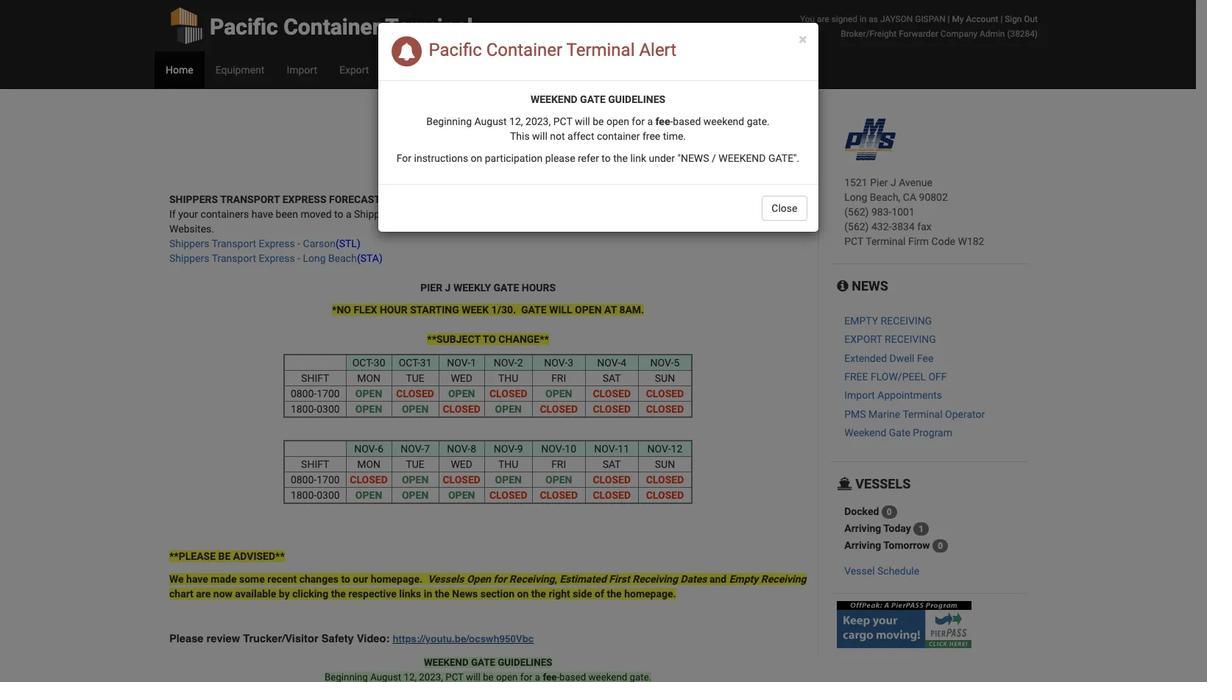 Task type: vqa. For each thing, say whether or not it's contained in the screenshot.
"Account?"
no



Task type: locate. For each thing, give the bounding box(es) containing it.
1 horizontal spatial pct
[[553, 116, 572, 127]]

w182
[[958, 236, 985, 247]]

close
[[772, 202, 798, 214]]

nov- right 10
[[594, 443, 618, 455]]

8am.
[[619, 304, 644, 316]]

shift for closed
[[301, 459, 329, 470]]

are inside vessels open for receiving , estimated first receiving dates and empty receiving chart are now available by clicking the respective links in the news section on the right side of the homepage.
[[196, 588, 211, 600]]

1 vertical spatial receiving
[[885, 334, 936, 345]]

0 vertical spatial express
[[444, 208, 480, 220]]

open
[[575, 304, 602, 316], [355, 388, 382, 400], [448, 388, 475, 400], [546, 388, 572, 400], [355, 403, 382, 415], [402, 403, 429, 415], [495, 403, 522, 415], [402, 474, 429, 486], [495, 474, 522, 486], [546, 474, 572, 486], [355, 490, 382, 501], [402, 490, 429, 501], [448, 490, 475, 501]]

2 horizontal spatial receiving
[[761, 573, 807, 585]]

j right pier on the right of page
[[891, 177, 896, 188]]

long down 1521
[[845, 191, 867, 203]]

0 horizontal spatial 0
[[887, 507, 892, 518]]

- inside beginning august 12, 2023, pct will be open for a fee -based weekend gate. this will not affect container free time.
[[670, 116, 673, 127]]

0 right tomorrow
[[938, 541, 943, 552]]

nov- left 'nov-7'
[[354, 443, 378, 455]]

nov- right 11
[[648, 443, 671, 455]]

0 vertical spatial for
[[632, 116, 645, 127]]

have right we
[[186, 573, 208, 585]]

1 vertical spatial today
[[884, 523, 911, 534]]

1800-0300 for closed
[[291, 490, 340, 501]]

1 1700 from the top
[[317, 388, 340, 400]]

gate
[[580, 93, 606, 105], [494, 282, 519, 294], [521, 304, 547, 316], [471, 657, 495, 668]]

1 vertical spatial transport
[[212, 238, 256, 250]]

1 map from the left
[[450, 135, 470, 147]]

2 horizontal spatial on
[[611, 208, 623, 220]]

container for pacific container terminal alert
[[486, 40, 562, 61]]

0 vertical spatial wed
[[451, 373, 473, 384]]

in right 'links'
[[424, 588, 432, 600]]

2 vertical spatial on
[[517, 588, 529, 600]]

0 vertical spatial a
[[647, 116, 653, 127]]

0 horizontal spatial weekend
[[424, 657, 469, 668]]

pacific for pacific container terminal alert
[[429, 40, 482, 61]]

1 vertical spatial homepage.
[[624, 588, 676, 600]]

2 vertical spatial shippers
[[169, 253, 209, 264]]

pct up the info circle image
[[845, 236, 864, 247]]

weekend gate guidelines down https://youtu.be/ocswh950vbc
[[424, 657, 552, 668]]

1 vertical spatial mon
[[357, 459, 381, 470]]

nov-
[[447, 357, 471, 369], [494, 357, 517, 369], [544, 357, 568, 369], [597, 357, 621, 369], [650, 357, 674, 369], [354, 443, 378, 455], [401, 443, 424, 455], [447, 443, 471, 455], [494, 443, 517, 455], [541, 443, 565, 455], [594, 443, 618, 455], [648, 443, 671, 455]]

1 0300 from the top
[[317, 403, 340, 415]]

1800- for open
[[291, 403, 317, 415]]

0 horizontal spatial |
[[948, 14, 950, 24]]

receiving up 'export receiving' link at the right
[[881, 315, 932, 327]]

homepage. up 'links'
[[371, 573, 423, 585]]

, up right
[[555, 573, 557, 585]]

wed down nov-1
[[451, 373, 473, 384]]

nov- right 3
[[597, 357, 621, 369]]

2 sun from the top
[[655, 459, 675, 470]]

, up participation
[[518, 135, 520, 147]]

1 up tomorrow
[[919, 524, 924, 535]]

tue down oct-31
[[406, 373, 425, 384]]

0 vertical spatial long
[[845, 191, 867, 203]]

jayson
[[880, 14, 913, 24]]

fri for 10
[[551, 459, 566, 470]]

info circle image
[[837, 280, 849, 293]]

1 vertical spatial weekend gate guidelines
[[424, 657, 552, 668]]

please
[[545, 152, 575, 164]]

0 horizontal spatial are
[[196, 588, 211, 600]]

nov- right 6
[[401, 443, 424, 455]]

1 vertical spatial 1800-0300
[[291, 490, 340, 501]]

0 vertical spatial news
[[849, 278, 888, 294]]

map down beginning august
[[450, 135, 470, 147]]

3
[[568, 357, 574, 369]]

1 vertical spatial pct
[[522, 135, 541, 147]]

1800- for closed
[[291, 490, 317, 501]]

1 vertical spatial guidelines
[[498, 657, 552, 668]]

(38284)
[[1007, 29, 1038, 39]]

on down click
[[471, 152, 482, 164]]

hours
[[522, 282, 556, 294]]

1 1800-0300 from the top
[[291, 403, 340, 415]]

receiving right "first" on the bottom
[[633, 573, 678, 585]]

weekend down https://youtu.be/ocswh950vbc
[[424, 657, 469, 668]]

1 horizontal spatial long
[[845, 191, 867, 203]]

0800- for open
[[291, 388, 317, 400]]

of
[[595, 588, 604, 600]]

nov- for 5
[[650, 357, 674, 369]]

mon for 30
[[357, 373, 381, 384]]

some
[[239, 573, 265, 585]]

to
[[483, 333, 496, 345]]

fri down "nov-10"
[[551, 459, 566, 470]]

1800-0300 for open
[[291, 403, 340, 415]]

j inside 1521 pier j avenue long beach, ca 90802 (562) 983-1001 (562) 432-3834 fax pct terminal firm code w182
[[891, 177, 896, 188]]

0 vertical spatial homepage.
[[371, 573, 423, 585]]

pct down 2023,
[[522, 135, 541, 147]]

nov- right 9 at the left of page
[[541, 443, 565, 455]]

to left our
[[341, 573, 350, 585]]

1 horizontal spatial |
[[1001, 14, 1003, 24]]

weekend gate guidelines up be
[[531, 93, 666, 105]]

1 horizontal spatial 31
[[795, 113, 807, 124]]

advised**
[[233, 551, 285, 563]]

0 horizontal spatial guidelines
[[498, 657, 552, 668]]

express down shippers transport express - carson link
[[259, 253, 295, 264]]

pacific for pacific container terminal
[[210, 14, 278, 40]]

nov- for 8
[[447, 443, 471, 455]]

1 tue from the top
[[406, 373, 425, 384]]

1 vertical spatial to
[[341, 573, 350, 585]]

oct- right the 30
[[399, 357, 420, 369]]

2 0300 from the top
[[317, 490, 340, 501]]

a down forecast at top
[[346, 208, 352, 220]]

express
[[282, 194, 326, 205]]

0 horizontal spatial ,
[[518, 135, 520, 147]]

beach,
[[870, 191, 901, 203]]

0 vertical spatial shift
[[301, 373, 329, 384]]

my account link
[[952, 14, 999, 24]]

1 horizontal spatial have
[[252, 208, 273, 220]]

video:
[[357, 633, 390, 645]]

homepage. inside vessels open for receiving , estimated first receiving dates and empty receiving chart are now available by clicking the respective links in the news section on the right side of the homepage.
[[624, 588, 676, 600]]

j right pier
[[445, 282, 451, 294]]

1 vertical spatial long
[[303, 253, 326, 264]]

"news
[[678, 152, 709, 164]]

are left now
[[196, 588, 211, 600]]

0 vertical spatial -
[[670, 116, 673, 127]]

1 sun from the top
[[655, 373, 675, 384]]

0 vertical spatial 1
[[471, 357, 476, 369]]

news down open
[[452, 588, 478, 600]]

1 wed from the top
[[451, 373, 473, 384]]

shippers
[[169, 194, 218, 205]]

beginning august 12, 2023, pct will be open for a fee -based weekend gate. this will not affect container free time.
[[426, 116, 770, 142]]

sun down nov-5
[[655, 373, 675, 384]]

will down 2023,
[[532, 130, 548, 142]]

1 horizontal spatial on
[[517, 588, 529, 600]]

nov- for 3
[[544, 357, 568, 369]]

pacific container terminal link
[[169, 0, 473, 52]]

homepage. down "first" on the bottom
[[624, 588, 676, 600]]

7
[[424, 443, 430, 455]]

arriving up vessel
[[845, 540, 881, 551]]

sun down nov-12
[[655, 459, 675, 470]]

for up free
[[632, 116, 645, 127]]

0 vertical spatial today
[[674, 113, 701, 124]]

signed
[[832, 14, 858, 24]]

shippers transport express - long beach link
[[169, 253, 357, 264]]

1 sat from the top
[[603, 373, 621, 384]]

1 thu from the top
[[498, 373, 519, 384]]

transport down shippers transport express - carson link
[[212, 253, 256, 264]]

weekend up 2023,
[[531, 93, 578, 105]]

1 horizontal spatial pacific
[[429, 40, 482, 61]]

1 vertical spatial for
[[493, 573, 507, 585]]

to inside the shippers transport express forecast website if your containers have been moved to a shippers transport express location you can also check on the container using the below forecast websites. shippers transport express - carson (stl) shippers transport express - long beach (sta)
[[334, 208, 343, 220]]

|
[[948, 14, 950, 24], [1001, 14, 1003, 24]]

0 horizontal spatial long
[[303, 253, 326, 264]]

0 right 'docked'
[[887, 507, 892, 518]]

wed down nov-8
[[451, 459, 473, 470]]

nov- right 7
[[447, 443, 471, 455]]

2023,
[[526, 116, 551, 127]]

2 horizontal spatial pct
[[845, 236, 864, 247]]

docked 0 arriving today 1 arriving tomorrow 0
[[845, 506, 943, 552]]

side
[[573, 588, 592, 600]]

| left my
[[948, 14, 950, 24]]

1700 for closed
[[317, 474, 340, 486]]

1 horizontal spatial j
[[891, 177, 896, 188]]

0 horizontal spatial container
[[597, 130, 640, 142]]

2 wed from the top
[[451, 459, 473, 470]]

nov- right '4'
[[650, 357, 674, 369]]

1 horizontal spatial weekend
[[531, 93, 578, 105]]

nov- right 2
[[544, 357, 568, 369]]

news up empty at the right of page
[[849, 278, 888, 294]]

october
[[757, 113, 793, 124]]

1 1800- from the top
[[291, 403, 317, 415]]

0 horizontal spatial vessels
[[428, 573, 464, 585]]

- left the beach
[[298, 253, 300, 264]]

1 vertical spatial tue
[[406, 459, 425, 470]]

2 thu from the top
[[498, 459, 519, 470]]

**please
[[169, 551, 216, 563]]

nov- right the 8
[[494, 443, 517, 455]]

0 vertical spatial guidelines
[[608, 93, 666, 105]]

2 tue from the top
[[406, 459, 425, 470]]

container down open
[[597, 130, 640, 142]]

this
[[510, 130, 530, 142]]

1 mon from the top
[[357, 373, 381, 384]]

983-
[[872, 206, 892, 218]]

websites.
[[169, 223, 214, 235]]

vessels up 'docked'
[[852, 476, 911, 491]]

1 horizontal spatial a
[[647, 116, 653, 127]]

for
[[389, 135, 404, 147], [397, 152, 412, 164]]

we have made some recent changes to our homepage.
[[169, 573, 423, 585]]

guidelines up open
[[608, 93, 666, 105]]

using
[[688, 208, 713, 220]]

to the
[[602, 152, 628, 164]]

map
[[450, 135, 470, 147], [567, 135, 587, 147]]

(stl)
[[336, 238, 361, 250]]

import
[[845, 390, 875, 401]]

1 horizontal spatial for
[[632, 116, 645, 127]]

1 vertical spatial for
[[397, 152, 412, 164]]

, inside vessels open for receiving , estimated first receiving dates and empty receiving chart are now available by clicking the respective links in the news section on the right side of the homepage.
[[555, 573, 557, 585]]

0 vertical spatial will
[[575, 116, 590, 127]]

2 map from the left
[[567, 135, 587, 147]]

0 vertical spatial arriving
[[845, 523, 881, 534]]

for up section
[[493, 573, 507, 585]]

0 horizontal spatial for
[[493, 573, 507, 585]]

sat for 11
[[603, 459, 621, 470]]

a inside beginning august 12, 2023, pct will be open for a fee -based weekend gate. this will not affect container free time.
[[647, 116, 653, 127]]

1 0800-1700 from the top
[[291, 388, 340, 400]]

pct yard map link
[[522, 135, 587, 147]]

long inside the shippers transport express forecast website if your containers have been moved to a shippers transport express location you can also check on the container using the below forecast websites. shippers transport express - carson (stl) shippers transport express - long beach (sta)
[[303, 253, 326, 264]]

2 1800-0300 from the top
[[291, 490, 340, 501]]

- up time.
[[670, 116, 673, 127]]

admin
[[980, 29, 1005, 39]]

90802
[[919, 191, 948, 203]]

pacific
[[210, 14, 278, 40], [429, 40, 482, 61]]

receiving
[[509, 573, 555, 585], [633, 573, 678, 585], [761, 573, 807, 585]]

today left is
[[674, 113, 701, 124]]

thu down nov-9
[[498, 459, 519, 470]]

1001
[[892, 206, 915, 218]]

31
[[795, 113, 807, 124], [420, 357, 432, 369]]

you
[[800, 14, 815, 24]]

will
[[549, 304, 572, 316]]

1 vertical spatial a
[[346, 208, 352, 220]]

pct inside 1521 pier j avenue long beach, ca 90802 (562) 983-1001 (562) 432-3834 fax pct terminal firm code w182
[[845, 236, 864, 247]]

weekend right /
[[719, 152, 766, 164]]

mon for 6
[[357, 459, 381, 470]]

nov-8
[[447, 443, 476, 455]]

0 vertical spatial fri
[[551, 373, 566, 384]]

company
[[941, 29, 978, 39]]

1521 pier j avenue long beach, ca 90802 (562) 983-1001 (562) 432-3834 fax pct terminal firm code w182
[[845, 177, 985, 247]]

news
[[849, 278, 888, 294], [452, 588, 478, 600]]

thu for 9
[[498, 459, 519, 470]]

pacific container terminal image
[[845, 119, 896, 160]]

nov- for 10
[[541, 443, 565, 455]]

starting
[[410, 304, 459, 316]]

- left carson
[[298, 238, 300, 250]]

2
[[517, 357, 523, 369]]

0300
[[317, 403, 340, 415], [317, 490, 340, 501]]

time.
[[663, 130, 686, 142]]

ship image
[[837, 477, 852, 491]]

have down the transport
[[252, 208, 273, 220]]

0 vertical spatial 1800-0300
[[291, 403, 340, 415]]

2 oct- from the left
[[399, 357, 420, 369]]

operator
[[945, 408, 985, 420]]

on right check
[[611, 208, 623, 220]]

on right section
[[517, 588, 529, 600]]

trucker/visitor
[[243, 633, 319, 645]]

1800-0300
[[291, 403, 340, 415], [291, 490, 340, 501]]

container inside beginning august 12, 2023, pct will be open for a fee -based weekend gate. this will not affect container free time.
[[597, 130, 640, 142]]

0 vertical spatial 0800-
[[291, 388, 317, 400]]

1 down '**subject to change**'
[[471, 357, 476, 369]]

sat down nov-11
[[603, 459, 621, 470]]

mon down oct-30
[[357, 373, 381, 384]]

gate up the *no flex hour starting week 1/30.  gate will open at 8am.
[[494, 282, 519, 294]]

transport
[[220, 194, 280, 205]]

0 vertical spatial receiving
[[881, 315, 932, 327]]

2 mon from the top
[[357, 459, 381, 470]]

oct- for 30
[[352, 357, 374, 369]]

to
[[334, 208, 343, 220], [341, 573, 350, 585]]

oct- left oct-31
[[352, 357, 374, 369]]

1 vertical spatial are
[[196, 588, 211, 600]]

2 shift from the top
[[301, 459, 329, 470]]

tue down 'nov-7'
[[406, 459, 425, 470]]

express left location at left top
[[444, 208, 480, 220]]

nov- for 11
[[594, 443, 618, 455]]

off
[[929, 371, 947, 383]]

1 vertical spatial shift
[[301, 459, 329, 470]]

1 oct- from the left
[[352, 357, 374, 369]]

2 0800- from the top
[[291, 474, 317, 486]]

today up tomorrow
[[884, 523, 911, 534]]

are
[[817, 14, 830, 24], [196, 588, 211, 600]]

1 vertical spatial ,
[[555, 573, 557, 585]]

arriving down 'docked'
[[845, 523, 881, 534]]

appointments
[[878, 390, 942, 401]]

not
[[550, 130, 565, 142]]

1 vertical spatial weekend
[[719, 152, 766, 164]]

31 right the october
[[795, 113, 807, 124]]

in inside vessels open for receiving , estimated first receiving dates and empty receiving chart are now available by clicking the respective links in the news section on the right side of the homepage.
[[424, 588, 432, 600]]

will up affect
[[575, 116, 590, 127]]

4
[[621, 357, 627, 369]]

0 vertical spatial 0800-1700
[[291, 388, 340, 400]]

pct up the not
[[553, 116, 572, 127]]

1 horizontal spatial are
[[817, 14, 830, 24]]

1 horizontal spatial homepage.
[[624, 588, 676, 600]]

made
[[211, 573, 237, 585]]

31 left nov-1
[[420, 357, 432, 369]]

0 horizontal spatial receiving
[[509, 573, 555, 585]]

0 horizontal spatial pacific
[[210, 14, 278, 40]]

news inside vessels open for receiving , estimated first receiving dates and empty receiving chart are now available by clicking the respective links in the news section on the right side of the homepage.
[[452, 588, 478, 600]]

oct- for 31
[[399, 357, 420, 369]]

2 1700 from the top
[[317, 474, 340, 486]]

0 vertical spatial pct
[[553, 116, 572, 127]]

1 0800- from the top
[[291, 388, 317, 400]]

1 vertical spatial wed
[[451, 459, 473, 470]]

chart
[[169, 588, 193, 600]]

1 vertical spatial 0300
[[317, 490, 340, 501]]

1 vertical spatial thu
[[498, 459, 519, 470]]

0 vertical spatial for
[[389, 135, 404, 147]]

pct inside beginning august 12, 2023, pct will be open for a fee -based weekend gate. this will not affect container free time.
[[553, 116, 572, 127]]

(562) left 432-
[[845, 221, 869, 233]]

are inside you are signed in as jayson gispan | my account | sign out broker/freight forwarder company admin (38284)
[[817, 14, 830, 24]]

vessels left open
[[428, 573, 464, 585]]

2 1800- from the top
[[291, 490, 317, 501]]

for for for terminal map click here , pct yard map
[[389, 135, 404, 147]]

import appointments link
[[845, 390, 942, 401]]

alert
[[639, 40, 677, 61]]

map right the not
[[567, 135, 587, 147]]

weekend
[[704, 116, 744, 127]]

2 sat from the top
[[603, 459, 621, 470]]

sat down the nov-4
[[603, 373, 621, 384]]

1 horizontal spatial today
[[884, 523, 911, 534]]

2 0800-1700 from the top
[[291, 474, 340, 486]]

oct-30
[[352, 357, 385, 369]]

nov- for 7
[[401, 443, 424, 455]]

container for pacific container terminal
[[284, 14, 380, 40]]

(562) left 983-
[[845, 206, 869, 218]]

0 horizontal spatial map
[[450, 135, 470, 147]]

0800-
[[291, 388, 317, 400], [291, 474, 317, 486]]

today
[[674, 113, 701, 124], [884, 523, 911, 534]]

1 vertical spatial on
[[611, 208, 623, 220]]

1 horizontal spatial container
[[486, 40, 562, 61]]

safety
[[322, 633, 354, 645]]

to down forecast at top
[[334, 208, 343, 220]]

for left instructions
[[397, 152, 412, 164]]

wed for 8
[[451, 459, 473, 470]]

0 vertical spatial ,
[[518, 135, 520, 147]]

transport down 'website'
[[397, 208, 441, 220]]

1 horizontal spatial map
[[567, 135, 587, 147]]

container left using at the top of the page
[[643, 208, 686, 220]]

0 vertical spatial 1800-
[[291, 403, 317, 415]]

for up 'website'
[[389, 135, 404, 147]]

1 shift from the top
[[301, 373, 329, 384]]

transport down containers
[[212, 238, 256, 250]]

1 fri from the top
[[551, 373, 566, 384]]

have inside the shippers transport express forecast website if your containers have been moved to a shippers transport express location you can also check on the container using the below forecast websites. shippers transport express - carson (stl) shippers transport express - long beach (sta)
[[252, 208, 273, 220]]

1 horizontal spatial oct-
[[399, 357, 420, 369]]

container inside the shippers transport express forecast website if your containers have been moved to a shippers transport express location you can also check on the container using the below forecast websites. shippers transport express - carson (stl) shippers transport express - long beach (sta)
[[643, 208, 686, 220]]

1 horizontal spatial vessels
[[852, 476, 911, 491]]

receiving up dwell
[[885, 334, 936, 345]]

receiving right empty
[[761, 573, 807, 585]]

2 fri from the top
[[551, 459, 566, 470]]

0 horizontal spatial news
[[452, 588, 478, 600]]

fri
[[551, 373, 566, 384], [551, 459, 566, 470]]

0 vertical spatial sun
[[655, 373, 675, 384]]

section
[[481, 588, 515, 600]]

receiving up right
[[509, 573, 555, 585]]

0 horizontal spatial j
[[445, 282, 451, 294]]

0 vertical spatial sat
[[603, 373, 621, 384]]

vessels inside vessels open for receiving , estimated first receiving dates and empty receiving chart are now available by clicking the respective links in the news section on the right side of the homepage.
[[428, 573, 464, 585]]

nov- down to
[[494, 357, 517, 369]]

a left fee
[[647, 116, 653, 127]]

1 vertical spatial express
[[259, 238, 295, 250]]

thu down nov-2
[[498, 373, 519, 384]]



Task type: describe. For each thing, give the bounding box(es) containing it.
on inside the shippers transport express forecast website if your containers have been moved to a shippers transport express location you can also check on the container using the below forecast websites. shippers transport express - carson (stl) shippers transport express - long beach (sta)
[[611, 208, 623, 220]]

nov-12
[[648, 443, 683, 455]]

1 vertical spatial -
[[298, 238, 300, 250]]

nov-4
[[597, 357, 627, 369]]

0 vertical spatial weekend gate guidelines
[[531, 93, 666, 105]]

sat for 4
[[603, 373, 621, 384]]

1 (562) from the top
[[845, 206, 869, 218]]

tue for 31
[[406, 373, 425, 384]]

be
[[218, 551, 231, 563]]

marine
[[869, 408, 901, 420]]

sign
[[1005, 14, 1022, 24]]

2 horizontal spatial weekend
[[719, 152, 766, 164]]

fee
[[917, 352, 934, 364]]

pms
[[845, 408, 866, 420]]

empty
[[729, 573, 759, 585]]

2 vertical spatial -
[[298, 253, 300, 264]]

wed for 1
[[451, 373, 473, 384]]

1 inside docked 0 arriving today 1 arriving tomorrow 0
[[919, 524, 924, 535]]

the right using at the top of the page
[[716, 208, 730, 220]]

/
[[712, 152, 716, 164]]

fri for 3
[[551, 373, 566, 384]]

6
[[378, 443, 384, 455]]

on inside vessels open for receiving , estimated first receiving dates and empty receiving chart are now available by clicking the respective links in the news section on the right side of the homepage.
[[517, 588, 529, 600]]

close button
[[762, 196, 807, 221]]

we
[[169, 573, 184, 585]]

nov-2
[[494, 357, 523, 369]]

nov- for 2
[[494, 357, 517, 369]]

account
[[966, 14, 999, 24]]

0 vertical spatial 31
[[795, 113, 807, 124]]

1 arriving from the top
[[845, 523, 881, 534]]

2 vertical spatial express
[[259, 253, 295, 264]]

0300 for closed
[[317, 490, 340, 501]]

0 horizontal spatial 31
[[420, 357, 432, 369]]

dwell
[[890, 352, 915, 364]]

2 receiving from the left
[[633, 573, 678, 585]]

based
[[673, 116, 701, 127]]

location
[[482, 208, 519, 220]]

*no flex hour starting week 1/30.  gate will open at 8am.
[[332, 304, 644, 316]]

nov-11
[[594, 443, 629, 455]]

ca
[[903, 191, 917, 203]]

my
[[952, 14, 964, 24]]

avenue
[[899, 177, 933, 188]]

can
[[541, 208, 557, 220]]

1 horizontal spatial will
[[575, 116, 590, 127]]

and
[[710, 573, 727, 585]]

0 horizontal spatial on
[[471, 152, 482, 164]]

2 | from the left
[[1001, 14, 1003, 24]]

0800-1700 for closed
[[291, 474, 340, 486]]

open
[[467, 573, 491, 585]]

oct-31
[[399, 357, 432, 369]]

dates
[[681, 573, 707, 585]]

pier
[[870, 177, 888, 188]]

0300 for open
[[317, 403, 340, 415]]

broker/freight
[[841, 29, 897, 39]]

the down changes
[[331, 588, 346, 600]]

gate down hours
[[521, 304, 547, 316]]

×
[[799, 31, 807, 49]]

first
[[609, 573, 630, 585]]

0800- for closed
[[291, 474, 317, 486]]

*no
[[332, 304, 351, 316]]

nov-6
[[354, 443, 384, 455]]

pacific container terminal
[[210, 14, 473, 40]]

at
[[604, 304, 617, 316]]

nov-1
[[447, 357, 476, 369]]

gate
[[889, 427, 911, 439]]

free flow/peel off link
[[845, 371, 947, 383]]

nov- for 4
[[597, 357, 621, 369]]

1 horizontal spatial guidelines
[[608, 93, 666, 105]]

weekend
[[845, 427, 887, 439]]

11
[[618, 443, 629, 455]]

2 (562) from the top
[[845, 221, 869, 233]]

2 vertical spatial transport
[[212, 253, 256, 264]]

for for for instructions on participation please refer to the link under "news / weekend gate".
[[397, 152, 412, 164]]

1 vertical spatial shippers
[[169, 238, 209, 250]]

× button
[[799, 31, 807, 49]]

the left right
[[531, 588, 546, 600]]

0 horizontal spatial 1
[[471, 357, 476, 369]]

pier
[[420, 282, 443, 294]]

pierpass image
[[837, 602, 972, 649]]

a inside the shippers transport express forecast website if your containers have been moved to a shippers transport express location you can also check on the container using the below forecast websites. shippers transport express - carson (stl) shippers transport express - long beach (sta)
[[346, 208, 352, 220]]

long inside 1521 pier j avenue long beach, ca 90802 (562) 983-1001 (562) 432-3834 fax pct terminal firm code w182
[[845, 191, 867, 203]]

today is tuesday, october 31
[[674, 113, 807, 124]]

extended
[[845, 352, 887, 364]]

refer
[[578, 152, 599, 164]]

30
[[374, 357, 385, 369]]

nov- for 1
[[447, 357, 471, 369]]

pier j weekly gate hours
[[420, 282, 556, 294]]

gate up be
[[580, 93, 606, 105]]

flow/peel
[[871, 371, 926, 383]]

(sta)
[[357, 253, 383, 264]]

firm
[[908, 236, 929, 247]]

open
[[607, 116, 629, 127]]

thu for 2
[[498, 373, 519, 384]]

export receiving link
[[845, 334, 936, 345]]

2 arriving from the top
[[845, 540, 881, 551]]

today inside docked 0 arriving today 1 arriving tomorrow 0
[[884, 523, 911, 534]]

change**
[[499, 333, 549, 345]]

terminal inside empty receiving export receiving extended dwell fee free flow/peel off import appointments pms marine terminal operator weekend gate program
[[903, 408, 943, 420]]

nov- for 6
[[354, 443, 378, 455]]

0 horizontal spatial pct
[[522, 135, 541, 147]]

12
[[671, 443, 683, 455]]

in inside you are signed in as jayson gispan | my account | sign out broker/freight forwarder company admin (38284)
[[860, 14, 867, 24]]

1 | from the left
[[948, 14, 950, 24]]

the right 'links'
[[435, 588, 450, 600]]

containers
[[201, 208, 249, 220]]

fee
[[656, 116, 670, 127]]

nov- for 12
[[648, 443, 671, 455]]

weekend gate program link
[[845, 427, 953, 439]]

the right of
[[607, 588, 622, 600]]

3 receiving from the left
[[761, 573, 807, 585]]

instructions
[[414, 152, 468, 164]]

estimated
[[560, 573, 606, 585]]

1 horizontal spatial news
[[849, 278, 888, 294]]

tue for 7
[[406, 459, 425, 470]]

gate".
[[769, 152, 800, 164]]

the right check
[[626, 208, 640, 220]]

0 horizontal spatial today
[[674, 113, 701, 124]]

free
[[643, 130, 661, 142]]

also
[[560, 208, 579, 220]]

tuesday,
[[714, 113, 754, 124]]

0 horizontal spatial will
[[532, 130, 548, 142]]

for inside vessels open for receiving , estimated first receiving dates and empty receiving chart are now available by clicking the respective links in the news section on the right side of the homepage.
[[493, 573, 507, 585]]

0 vertical spatial weekend
[[531, 93, 578, 105]]

0 vertical spatial shippers
[[354, 208, 394, 220]]

https://youtu.be/ocswh950vbc link
[[393, 634, 534, 645]]

for inside beginning august 12, 2023, pct will be open for a fee -based weekend gate. this will not affect container free time.
[[632, 116, 645, 127]]

0800-1700 for open
[[291, 388, 340, 400]]

1 receiving from the left
[[509, 573, 555, 585]]

0 vertical spatial transport
[[397, 208, 441, 220]]

gate down https://youtu.be/ocswh950vbc
[[471, 657, 495, 668]]

1700 for open
[[317, 388, 340, 400]]

12,
[[510, 116, 523, 127]]

available
[[235, 588, 276, 600]]

shippers transport express - carson link
[[169, 238, 336, 250]]

code
[[932, 236, 956, 247]]

gispan
[[915, 14, 946, 24]]

1521
[[845, 177, 868, 188]]

0 vertical spatial 0
[[887, 507, 892, 518]]

as
[[869, 14, 878, 24]]

carson
[[303, 238, 336, 250]]

forecast
[[329, 194, 380, 205]]

changes
[[299, 573, 339, 585]]

1 vertical spatial 0
[[938, 541, 943, 552]]

sun for 5
[[655, 373, 675, 384]]

participation
[[485, 152, 543, 164]]

shift for open
[[301, 373, 329, 384]]

sun for 12
[[655, 459, 675, 470]]

docked
[[845, 506, 879, 518]]

right
[[549, 588, 570, 600]]

vessel schedule
[[845, 566, 920, 577]]

beach
[[328, 253, 357, 264]]

link
[[630, 152, 646, 164]]

vessels for vessels open for receiving , estimated first receiving dates and empty receiving chart are now available by clicking the respective links in the news section on the right side of the homepage.
[[428, 573, 464, 585]]

8
[[471, 443, 476, 455]]

vessels for vessels
[[852, 476, 911, 491]]

0 horizontal spatial homepage.
[[371, 573, 423, 585]]

1 vertical spatial have
[[186, 573, 208, 585]]

terminal inside 1521 pier j avenue long beach, ca 90802 (562) 983-1001 (562) 432-3834 fax pct terminal firm code w182
[[866, 236, 906, 247]]

moved
[[301, 208, 332, 220]]

nov- for 9
[[494, 443, 517, 455]]



